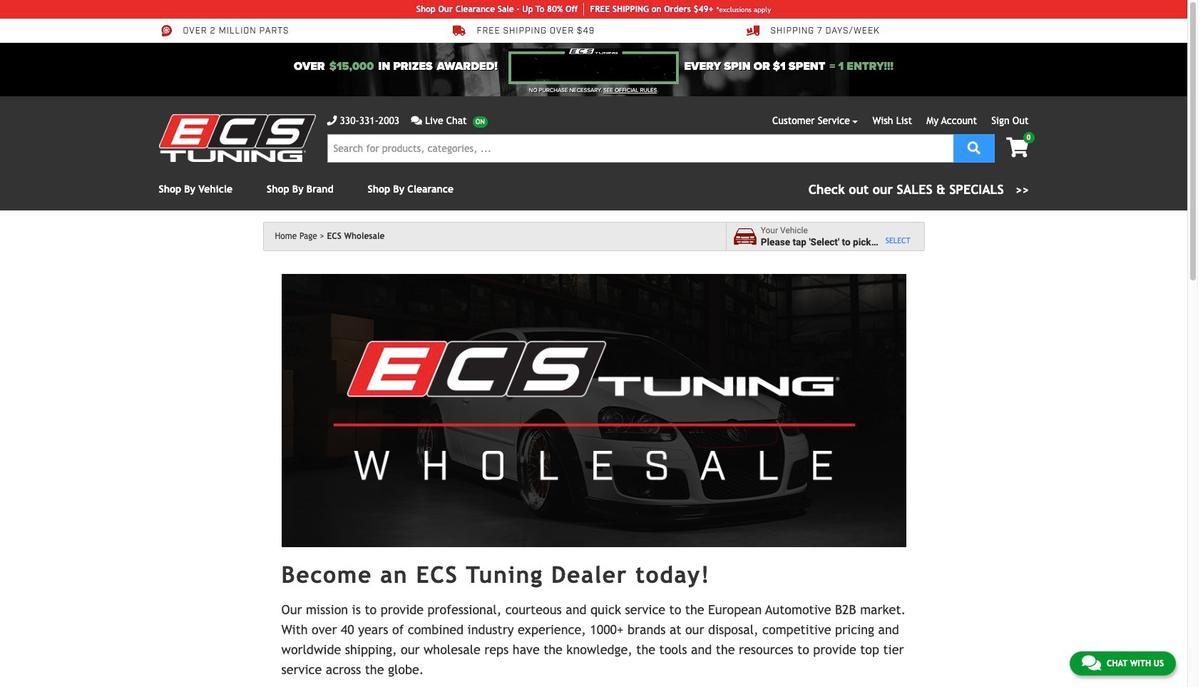 Task type: locate. For each thing, give the bounding box(es) containing it.
comments image
[[1082, 654, 1102, 671]]

comments image
[[411, 116, 422, 126]]

phone image
[[327, 116, 337, 126]]

search image
[[968, 141, 981, 154]]

Search text field
[[327, 134, 954, 163]]



Task type: vqa. For each thing, say whether or not it's contained in the screenshot.
leftmost Over
no



Task type: describe. For each thing, give the bounding box(es) containing it.
shopping cart image
[[1007, 138, 1029, 158]]

ecs tuning 'spin to win' contest logo image
[[509, 49, 679, 84]]

ecs tuning image
[[159, 114, 316, 162]]



